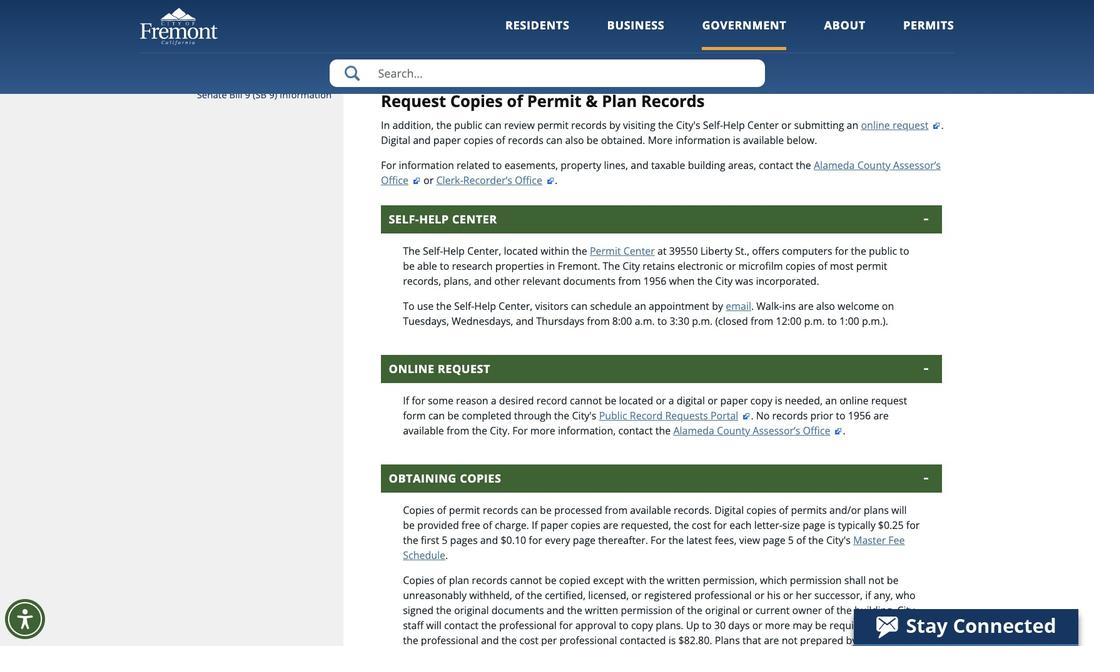 Task type: describe. For each thing, give the bounding box(es) containing it.
a inside the copies of plan records cannot be copied except with the written permission, which permission shall not be unreasonably withheld, of the certified, licensed, or registered professional or his or her successor, if any, who signed the original documents and the written permission of the original or current owner of the building. city staff will contact the professional for approval to copy plans. up to 30 days or more may be required to contact the professional and the cost per professional contacted is $82.80. plans that are not prepared by a certif
[[860, 634, 866, 646]]

free
[[462, 518, 481, 532]]

digital inside . digital and paper copies of records can also be obtained. more information is available below.
[[381, 133, 411, 147]]

0 horizontal spatial permit
[[528, 90, 582, 112]]

cannot inside if for some reason a desired record cannot be located or a digital or paper copy is needed, an online request form can be completed through the city's
[[570, 394, 603, 408]]

to inside . no records prior to 1956 are available from the city. for more information, contact the
[[836, 409, 846, 423]]

the down the electronic
[[698, 274, 713, 288]]

needed,
[[785, 394, 823, 408]]

the down the "permits"
[[929, 35, 945, 49]]

citizen access link
[[527, 35, 605, 49]]

records inside the copies of plan records cannot be copied except with the written permission, which permission shall not be unreasonably withheld, of the certified, licensed, or registered professional or his or her successor, if any, who signed the original documents and the written permission of the original or current owner of the building. city staff will contact the professional for approval to copy plans. up to 30 days or more may be required to contact the professional and the cost per professional contacted is $82.80. plans that are not prepared by a certif
[[472, 573, 508, 587]]

from inside copies of permit records can be processed from available records. digital copies of permits and/or plans will be provided free of charge. if paper copies are requested, the cost for each letter-size page is typically $0.25 for the first 5 pages and $0.10 for every page thereafter. for the latest fees, view page 5 of the city's
[[605, 503, 628, 517]]

the down about
[[833, 35, 848, 49]]

the left certified,
[[527, 588, 543, 602]]

8:00
[[613, 314, 633, 328]]

and right lines,
[[631, 158, 649, 172]]

the up "fremont. the"
[[572, 244, 588, 258]]

of down successor,
[[825, 603, 835, 617]]

a.m.
[[635, 314, 655, 328]]

public
[[600, 409, 628, 423]]

access,
[[567, 65, 601, 79]]

1 original from the left
[[454, 603, 489, 617]]

can inside the , the city's online permitting portal, anyone can look up permit record information from anywhere!
[[711, 0, 728, 8]]

the up most
[[852, 244, 867, 258]]

be down the some
[[448, 409, 460, 423]]

1 vertical spatial online
[[862, 118, 891, 132]]

liberty
[[701, 244, 733, 258]]

request copies of permit & plan records
[[381, 90, 705, 112]]

. walk-ins are also welcome on tuesdays, wednesdays, and thursdays from 8:00 a.m. to 3:30 p.m. (closed from 12:00 p.m. to 1:00 p.m.).
[[403, 299, 895, 328]]

who
[[896, 588, 916, 602]]

or right his
[[784, 588, 794, 602]]

the right read
[[627, 65, 642, 79]]

0 vertical spatial permission
[[791, 573, 842, 587]]

from inside . no records prior to 1956 are available from the city. for more information, contact the
[[447, 424, 470, 438]]

the left "latest"
[[669, 533, 684, 547]]

be up prepared
[[816, 618, 827, 632]]

tab list containing self-help center
[[381, 205, 943, 646]]

0 vertical spatial center,
[[468, 244, 502, 258]]

fremont. the
[[558, 259, 620, 273]]

welcome
[[838, 299, 880, 313]]

business link
[[608, 18, 665, 50]]

of up provided
[[437, 503, 447, 517]]

1 horizontal spatial county
[[858, 158, 891, 172]]

of up unreasonably
[[437, 573, 447, 587]]

copies of permit records can be processed from available records. digital copies of permits and/or plans will be provided free of charge. if paper copies are requested, the cost for each letter-size page is typically $0.25 for the first 5 pages and $0.10 for every page thereafter. for the latest fees, view page 5 of the city's
[[403, 503, 920, 547]]

appointment
[[649, 299, 710, 313]]

plan
[[602, 90, 638, 112]]

paper inside . digital and paper copies of records can also be obtained. more information is available below.
[[434, 133, 461, 147]]

Search text field
[[330, 59, 765, 87]]

the up more
[[659, 118, 674, 132]]

copied
[[560, 573, 591, 587]]

copies inside copies of permit records can be processed from available records. digital copies of permits and/or plans will be provided free of charge. if paper copies are requested, the cost for each letter-size page is typically $0.25 for the first 5 pages and $0.10 for every page thereafter. for the latest fees, view page 5 of the city's
[[403, 503, 435, 517]]

record
[[630, 409, 663, 423]]

city's down the records
[[677, 118, 701, 132]]

cannot inside the copies of plan records cannot be copied except with the written permission, which permission shall not be unreasonably withheld, of the certified, licensed, or registered professional or his or her successor, if any, who signed the original documents and the written permission of the original or current owner of the building. city staff will contact the professional for approval to copy plans. up to 30 days or more may be required to contact the professional and the cost per professional contacted is $82.80. plans that are not prepared by a certif
[[510, 573, 543, 587]]

digital inside copies of permit records can be processed from available records. digital copies of permits and/or plans will be provided free of charge. if paper copies are requested, the cost for each letter-size page is typically $0.25 for the first 5 pages and $0.10 for every page thereafter. for the latest fees, view page 5 of the city's
[[715, 503, 744, 517]]

, the city's online permitting portal, anyone can look up permit record information from anywhere!
[[406, 0, 916, 23]]

an inside if for some reason a desired record cannot be located or a digital or paper copy is needed, an online request form can be completed through the city's
[[826, 394, 838, 408]]

be up certified,
[[545, 573, 557, 587]]

for inside if for some reason a desired record cannot be located or a digital or paper copy is needed, an online request form can be completed through the city's
[[412, 394, 426, 408]]

1 vertical spatial not
[[782, 634, 798, 646]]

help up wednesdays,
[[475, 299, 496, 313]]

in
[[381, 118, 390, 132]]

contact right the areas,
[[759, 158, 794, 172]]

may
[[793, 618, 813, 632]]

records down &
[[572, 118, 607, 132]]

self- up able
[[423, 244, 443, 258]]

access
[[561, 35, 592, 49]]

withheld,
[[470, 588, 513, 602]]

the up tuesdays,
[[437, 299, 452, 313]]

processed
[[555, 503, 603, 517]]

0 horizontal spatial select
[[610, 35, 637, 49]]

the inside the , the city's online permitting portal, anyone can look up permit record information from anywhere!
[[513, 0, 529, 8]]

located inside if for some reason a desired record cannot be located or a digital or paper copy is needed, an online request form can be completed through the city's
[[620, 394, 654, 408]]

professional down "staff"
[[421, 634, 479, 646]]

can left review
[[485, 118, 502, 132]]

for up fees,
[[714, 518, 727, 532]]

self-help center
[[389, 212, 497, 227]]

request inside tab list
[[438, 361, 491, 376]]

email
[[726, 299, 752, 313]]

information inside . digital and paper copies of records can also be obtained. more information is available below.
[[676, 133, 731, 147]]

from down schedule
[[587, 314, 610, 328]]

p.m.).
[[863, 314, 889, 328]]

relevant
[[523, 274, 561, 288]]

on inside the . walk-ins are also welcome on tuesdays, wednesdays, and thursdays from 8:00 a.m. to 3:30 p.m. (closed from 12:00 p.m. to 1:00 p.m.).
[[883, 299, 895, 313]]

1 vertical spatial by
[[713, 299, 724, 313]]

are inside , select "search records," select "building," enter the address, change the start date to january 1, 1956 (to ensure all records since city incorporation are queried), and select "search." for more information on how to use citizen access, read the
[[755, 50, 770, 64]]

permit inside the , the city's online permitting portal, anyone can look up permit record information from anywhere!
[[768, 0, 799, 8]]

requested,
[[621, 518, 672, 532]]

the down permits
[[809, 533, 824, 547]]

size
[[783, 518, 801, 532]]

or left his
[[755, 588, 765, 602]]

is inside if for some reason a desired record cannot be located or a digital or paper copy is needed, an online request form can be completed through the city's
[[776, 394, 783, 408]]

the down withheld,
[[482, 618, 497, 632]]

and down certified,
[[547, 603, 565, 617]]

1 vertical spatial written
[[585, 603, 619, 617]]

if inside copies of permit records can be processed from available records. digital copies of permits and/or plans will be provided free of charge. if paper copies are requested, the cost for each letter-size page is typically $0.25 for the first 5 pages and $0.10 for every page thereafter. for the latest fees, view page 5 of the city's
[[532, 518, 538, 532]]

building.
[[855, 603, 895, 617]]

for inside at 39550 liberty st., offers computers for the public to be able to research properties in fremont. the city retains electronic or microfilm copies of most permit records, plans, and other relevant documents from 1956 when the city was incorporated.
[[836, 244, 849, 258]]

look inside the , the city's online permitting portal, anyone can look up permit record information from anywhere!
[[731, 0, 750, 8]]

date
[[430, 50, 451, 64]]

0 horizontal spatial an
[[635, 299, 647, 313]]

be up public on the right of page
[[605, 394, 617, 408]]

and inside , select "search records," select "building," enter the address, change the start date to january 1, 1956 (to ensure all records since city incorporation are queried), and select "search." for more information on how to use citizen access, read the
[[817, 50, 835, 64]]

more inside , select "search records," select "building," enter the address, change the start date to january 1, 1956 (to ensure all records since city incorporation are queried), and select "search." for more information on how to use citizen access, read the
[[930, 50, 955, 64]]

alameda for top alameda county assessor's office link
[[814, 158, 855, 172]]

of up size
[[780, 503, 789, 517]]

research
[[452, 259, 493, 273]]

or up portal
[[708, 394, 718, 408]]

the up registered
[[650, 573, 665, 587]]

1:00
[[840, 314, 860, 328]]

online inside if for some reason a desired record cannot be located or a digital or paper copy is needed, an online request form can be completed through the city's
[[840, 394, 869, 408]]

microfilm
[[739, 259, 784, 273]]

1 vertical spatial center,
[[499, 299, 533, 313]]

city down permit center link
[[623, 259, 641, 273]]

help up the
[[420, 212, 449, 227]]

0 horizontal spatial use
[[417, 299, 434, 313]]

of right withheld,
[[515, 588, 525, 602]]

alameda county assessor's office for the bottom alameda county assessor's office link
[[674, 424, 831, 438]]

permit center link
[[590, 244, 655, 258]]

senate
[[197, 88, 227, 101]]

to for to use the self-help center, visitors can schedule an appointment by email
[[403, 299, 415, 313]]

lines,
[[604, 158, 629, 172]]

contact inside . no records prior to 1956 are available from the city. for more information, contact the
[[619, 424, 653, 438]]

copy inside the copies of plan records cannot be copied except with the written permission, which permission shall not be unreasonably withheld, of the certified, licensed, or registered professional or his or her successor, if any, who signed the original documents and the written permission of the original or current owner of the building. city staff will contact the professional for approval to copy plans. up to 30 days or more may be required to contact the professional and the cost per professional contacted is $82.80. plans that are not prepared by a certif
[[632, 618, 654, 632]]

also inside . digital and paper copies of records can also be obtained. more information is available below.
[[566, 133, 584, 147]]

0 vertical spatial an
[[847, 118, 859, 132]]

the down "staff"
[[403, 634, 419, 646]]

obtaining copies
[[389, 471, 502, 486]]

be inside . digital and paper copies of records can also be obtained. more information is available below.
[[587, 133, 599, 147]]

if for some reason a desired record cannot be located or a digital or paper copy is needed, an online request form can be completed through the city's
[[403, 394, 908, 423]]

1 horizontal spatial office
[[515, 173, 543, 187]]

residents link
[[506, 18, 570, 50]]

professional up the per
[[500, 618, 557, 632]]

for inside the copies of plan records cannot be copied except with the written permission, which permission shall not be unreasonably withheld, of the certified, licensed, or registered professional or his or her successor, if any, who signed the original documents and the written permission of the original or current owner of the building. city staff will contact the professional for approval to copy plans. up to 30 days or more may be required to contact the professional and the cost per professional contacted is $82.80. plans that are not prepared by a certif
[[560, 618, 573, 632]]

the left the per
[[502, 634, 517, 646]]

information,
[[558, 424, 616, 438]]

1 vertical spatial county
[[718, 424, 751, 438]]

0 horizontal spatial center
[[453, 212, 497, 227]]

available inside copies of permit records can be processed from available records. digital copies of permits and/or plans will be provided free of charge. if paper copies are requested, the cost for each letter-size page is typically $0.25 for the first 5 pages and $0.10 for every page thereafter. for the latest fees, view page 5 of the city's
[[631, 503, 672, 517]]

1 vertical spatial permission
[[621, 603, 673, 617]]

copies down how
[[451, 90, 503, 112]]

or clerk-recorder's office
[[421, 173, 543, 187]]

or up the days
[[743, 603, 753, 617]]

citizen inside , select "search records," select "building," enter the address, change the start date to january 1, 1956 (to ensure all records since city incorporation are queried), and select "search." for more information on how to use citizen access, read the
[[533, 65, 564, 79]]

documents inside at 39550 liberty st., offers computers for the public to be able to research properties in fremont. the city retains electronic or microfilm copies of most permit records, plans, and other relevant documents from 1956 when the city was incorporated.
[[564, 274, 616, 288]]

information up january
[[458, 35, 513, 49]]

plans
[[864, 503, 890, 517]]

self- up building
[[704, 118, 724, 132]]

copy inside if for some reason a desired record cannot be located or a digital or paper copy is needed, an online request form can be completed through the city's
[[751, 394, 773, 408]]

city's inside the , the city's online permitting portal, anyone can look up permit record information from anywhere!
[[531, 0, 556, 8]]

requests
[[666, 409, 709, 423]]

copies down processed
[[571, 518, 601, 532]]

clerk-
[[437, 173, 464, 187]]

all
[[591, 50, 601, 64]]

professional down approval
[[560, 634, 618, 646]]

copies of plan records cannot be copied except with the written permission, which permission shall not be unreasonably withheld, of the certified, licensed, or registered professional or his or her successor, if any, who signed the original documents and the written permission of the original or current owner of the building. city staff will contact the professional for approval to copy plans. up to 30 days or more may be required to contact the professional and the cost per professional contacted is $82.80. plans that are not prepared by a certif
[[403, 573, 920, 646]]

more
[[648, 133, 673, 147]]

and inside . digital and paper copies of records can also be obtained. more information is available below.
[[413, 133, 431, 147]]

2 vertical spatial center
[[624, 244, 655, 258]]

in inside at 39550 liberty st., offers computers for the public to be able to research properties in fremont. the city retains electronic or microfilm copies of most permit records, plans, and other relevant documents from 1956 when the city was incorporated.
[[547, 259, 555, 273]]

is inside copies of permit records can be processed from available records. digital copies of permits and/or plans will be provided free of charge. if paper copies are requested, the cost for each letter-size page is typically $0.25 for the first 5 pages and $0.10 for every page thereafter. for the latest fees, view page 5 of the city's
[[829, 518, 836, 532]]

city left was
[[716, 274, 733, 288]]

to use the self-help center, visitors can schedule an appointment by email
[[403, 299, 752, 313]]

or down "with"
[[632, 588, 642, 602]]

for information related to easements, property lines, and taxable building areas, contact the
[[381, 158, 814, 172]]

master fee schedule
[[403, 533, 906, 562]]

1 vertical spatial permit
[[590, 244, 621, 258]]

is inside . digital and paper copies of records can also be obtained. more information is available below.
[[734, 133, 741, 147]]

documents inside the copies of plan records cannot be copied except with the written permission, which permission shall not be unreasonably withheld, of the certified, licensed, or registered professional or his or her successor, if any, who signed the original documents and the written permission of the original or current owner of the building. city staff will contact the professional for approval to copy plans. up to 30 days or more may be required to contact the professional and the cost per professional contacted is $82.80. plans that are not prepared by a certif
[[492, 603, 544, 617]]

paper inside if for some reason a desired record cannot be located or a digital or paper copy is needed, an online request form can be completed through the city's
[[721, 394, 748, 408]]

the down public record requests portal
[[656, 424, 671, 438]]

information up clerk-
[[399, 158, 454, 172]]

or up below.
[[782, 118, 792, 132]]

3:30
[[670, 314, 690, 328]]

paper inside copies of permit records can be processed from available records. digital copies of permits and/or plans will be provided free of charge. if paper copies are requested, the cost for each letter-size page is typically $0.25 for the first 5 pages and $0.10 for every page thereafter. for the latest fees, view page 5 of the city's
[[541, 518, 568, 532]]

digital
[[677, 394, 706, 408]]

0 vertical spatial citizen
[[527, 35, 558, 49]]

offers
[[753, 244, 780, 258]]

help up the areas,
[[724, 118, 745, 132]]

from down walk- at the right of page
[[751, 314, 774, 328]]

incorporated.
[[757, 274, 820, 288]]

0 vertical spatial alameda county assessor's office link
[[381, 158, 942, 187]]

electronic
[[678, 259, 724, 273]]

form
[[403, 409, 426, 423]]

of up review
[[507, 90, 523, 112]]

be left provided
[[403, 518, 415, 532]]

cost inside copies of permit records can be processed from available records. digital copies of permits and/or plans will be provided free of charge. if paper copies are requested, the cost for each letter-size page is typically $0.25 for the first 5 pages and $0.10 for every page thereafter. for the latest fees, view page 5 of the city's
[[692, 518, 711, 532]]

0 vertical spatial public
[[455, 118, 483, 132]]

of down size
[[797, 533, 806, 547]]

will inside the copies of plan records cannot be copied except with the written permission, which permission shall not be unreasonably withheld, of the certified, licensed, or registered professional or his or her successor, if any, who signed the original documents and the written permission of the original or current owner of the building. city staff will contact the professional for approval to copy plans. up to 30 days or more may be required to contact the professional and the cost per professional contacted is $82.80. plans that are not prepared by a certif
[[427, 618, 442, 632]]

more inside . no records prior to 1956 are available from the city. for more information, contact the
[[531, 424, 556, 438]]

copies up free
[[460, 471, 502, 486]]

0 horizontal spatial up
[[443, 35, 455, 49]]

st.,
[[736, 244, 750, 258]]

schedule
[[403, 548, 446, 562]]

the down records.
[[674, 518, 690, 532]]

or up that
[[753, 618, 763, 632]]

her
[[796, 588, 812, 602]]

prior
[[811, 409, 834, 423]]

. no records prior to 1956 are available from the city. for more information, contact the
[[403, 409, 889, 438]]

records.
[[674, 503, 712, 517]]

copies inside . digital and paper copies of records can also be obtained. more information is available below.
[[464, 133, 494, 147]]

online
[[389, 361, 435, 376]]

9)
[[269, 88, 277, 101]]

1 horizontal spatial not
[[869, 573, 885, 587]]

by inside the copies of plan records cannot be copied except with the written permission, which permission shall not be unreasonably withheld, of the certified, licensed, or registered professional or his or her successor, if any, who signed the original documents and the written permission of the original or current owner of the building. city staff will contact the professional for approval to copy plans. up to 30 days or more may be required to contact the professional and the cost per professional contacted is $82.80. plans that are not prepared by a certif
[[847, 634, 858, 646]]

the down completed
[[472, 424, 488, 438]]

also inside the . walk-ins are also welcome on tuesdays, wednesdays, and thursdays from 8:00 a.m. to 3:30 p.m. (closed from 12:00 p.m. to 1:00 p.m.).
[[817, 299, 836, 313]]

plan
[[449, 573, 470, 587]]

clerk-recorder's office link
[[437, 173, 555, 187]]

are inside . no records prior to 1956 are available from the city. for more information, contact the
[[874, 409, 889, 423]]

and inside copies of permit records can be processed from available records. digital copies of permits and/or plans will be provided free of charge. if paper copies are requested, the cost for each letter-size page is typically $0.25 for the first 5 pages and $0.10 for every page thereafter. for the latest fees, view page 5 of the city's
[[481, 533, 498, 547]]

can inside copies of permit records can be processed from available records. digital copies of permits and/or plans will be provided free of charge. if paper copies are requested, the cost for each letter-size page is typically $0.25 for the first 5 pages and $0.10 for every page thereafter. for the latest fees, view page 5 of the city's
[[521, 503, 538, 517]]

registered
[[645, 588, 692, 602]]

permits
[[792, 503, 828, 517]]

are inside copies of permit records can be processed from available records. digital copies of permits and/or plans will be provided free of charge. if paper copies are requested, the cost for each letter-size page is typically $0.25 for the first 5 pages and $0.10 for every page thereafter. for the latest fees, view page 5 of the city's
[[604, 518, 619, 532]]

thursdays
[[537, 314, 585, 328]]

in addition, the public can review permit records by visiting the city's self-help center or submitting an online request
[[381, 118, 929, 132]]

per
[[542, 634, 557, 646]]

2 horizontal spatial center
[[748, 118, 779, 132]]

can up thursdays
[[571, 299, 588, 313]]

portal,
[[641, 0, 672, 8]]

shall
[[845, 573, 867, 587]]

and/or
[[830, 503, 862, 517]]

residents
[[506, 18, 570, 33]]

for down 'in' at the left top
[[381, 158, 397, 172]]

owner
[[793, 603, 823, 617]]

records inside , select "search records," select "building," enter the address, change the start date to january 1, 1956 (to ensure all records since city incorporation are queried), and select "search." for more information on how to use citizen access, read the
[[604, 50, 639, 64]]

able
[[418, 259, 437, 273]]

. inside . no records prior to 1956 are available from the city. for more information, contact the
[[751, 409, 754, 423]]

is inside the copies of plan records cannot be copied except with the written permission, which permission shall not be unreasonably withheld, of the certified, licensed, or registered professional or his or her successor, if any, who signed the original documents and the written permission of the original or current owner of the building. city staff will contact the professional for approval to copy plans. up to 30 days or more may be required to contact the professional and the cost per professional contacted is $82.80. plans that are not prepared by a certif
[[669, 634, 676, 646]]

0 vertical spatial in
[[516, 35, 524, 49]]

available inside . digital and paper copies of records can also be obtained. more information is available below.
[[744, 133, 785, 147]]

of right free
[[483, 518, 493, 532]]

of inside at 39550 liberty st., offers computers for the public to be able to research properties in fremont. the city retains electronic or microfilm copies of most permit records, plans, and other relevant documents from 1956 when the city was incorporated.
[[819, 259, 828, 273]]

or up public record requests portal
[[656, 394, 666, 408]]

anyone
[[674, 0, 709, 8]]

walk-
[[757, 299, 783, 313]]

1 vertical spatial look
[[420, 35, 440, 49]]

1 horizontal spatial a
[[669, 394, 675, 408]]

0 vertical spatial request
[[381, 90, 446, 112]]

permit down request copies of permit & plan records
[[538, 118, 569, 132]]

or left clerk-
[[424, 173, 434, 187]]

professional down permission,
[[695, 588, 752, 602]]

permit inside copies of permit records can be processed from available records. digital copies of permits and/or plans will be provided free of charge. if paper copies are requested, the cost for each letter-size page is typically $0.25 for the first 5 pages and $0.10 for every page thereafter. for the latest fees, view page 5 of the city's
[[449, 503, 480, 517]]

of inside . digital and paper copies of records can also be obtained. more information is available below.
[[496, 133, 506, 147]]

0 vertical spatial request
[[893, 118, 929, 132]]

anywhere!
[[406, 9, 455, 23]]

queried),
[[773, 50, 814, 64]]

records inside . no records prior to 1956 are available from the city. for more information, contact the
[[773, 409, 808, 423]]

request inside if for some reason a desired record cannot be located or a digital or paper copy is needed, an online request form can be completed through the city's
[[872, 394, 908, 408]]

the down certified,
[[567, 603, 583, 617]]



Task type: locate. For each thing, give the bounding box(es) containing it.
0 horizontal spatial by
[[610, 118, 621, 132]]

1 vertical spatial alameda county assessor's office link
[[674, 424, 844, 438]]

1 vertical spatial center
[[453, 212, 497, 227]]

copies inside at 39550 liberty st., offers computers for the public to be able to research properties in fremont. the city retains electronic or microfilm copies of most permit records, plans, and other relevant documents from 1956 when the city was incorporated.
[[786, 259, 816, 273]]

on left how
[[464, 65, 476, 79]]

public
[[455, 118, 483, 132], [870, 244, 898, 258]]

located
[[504, 244, 538, 258], [620, 394, 654, 408]]

records up read
[[604, 50, 639, 64]]

from down completed
[[447, 424, 470, 438]]

are inside the . walk-ins are also welcome on tuesdays, wednesdays, and thursdays from 8:00 a.m. to 3:30 p.m. (closed from 12:00 p.m. to 1:00 p.m.).
[[799, 299, 814, 313]]

on inside , select "search records," select "building," enter the address, change the start date to january 1, 1956 (to ensure all records since city incorporation are queried), and select "search." for more information on how to use citizen access, read the
[[464, 65, 476, 79]]

related
[[457, 158, 490, 172]]

up
[[753, 0, 765, 8], [443, 35, 455, 49]]

assessor's down the online request "link"
[[894, 158, 942, 172]]

self- up the
[[389, 212, 420, 227]]

information
[[835, 0, 890, 8], [458, 35, 513, 49], [406, 65, 462, 79], [676, 133, 731, 147], [399, 158, 454, 172]]

online request
[[389, 361, 491, 376]]

look up government
[[731, 0, 750, 8]]

the self-help center, located within the permit center
[[403, 244, 655, 258]]

and inside the . walk-ins are also welcome on tuesdays, wednesdays, and thursdays from 8:00 a.m. to 3:30 p.m. (closed from 12:00 p.m. to 1:00 p.m.).
[[516, 314, 534, 328]]

will inside copies of permit records can be processed from available records. digital copies of permits and/or plans will be provided free of charge. if paper copies are requested, the cost for each letter-size page is typically $0.25 for the first 5 pages and $0.10 for every page thereafter. for the latest fees, view page 5 of the city's
[[892, 503, 907, 517]]

, inside the , the city's online permitting portal, anyone can look up permit record information from anywhere!
[[508, 0, 511, 8]]

information down date
[[406, 65, 462, 79]]

portal
[[711, 409, 739, 423]]

city inside the copies of plan records cannot be copied except with the written permission, which permission shall not be unreasonably withheld, of the certified, licensed, or registered professional or his or her successor, if any, who signed the original documents and the written permission of the original or current owner of the building. city staff will contact the professional for approval to copy plans. up to 30 days or more may be required to contact the professional and the cost per professional contacted is $82.80. plans that are not prepared by a certif
[[898, 603, 915, 617]]

city
[[668, 50, 686, 64], [623, 259, 641, 273], [716, 274, 733, 288], [898, 603, 915, 617]]

0 horizontal spatial a
[[491, 394, 497, 408]]

approval
[[576, 618, 617, 632]]

any,
[[874, 588, 894, 602]]

page down letter-
[[763, 533, 786, 547]]

0 horizontal spatial permission
[[621, 603, 673, 617]]

unreasonably
[[403, 588, 467, 602]]

citizen
[[527, 35, 558, 49], [533, 65, 564, 79]]

since
[[642, 50, 666, 64]]

30
[[715, 618, 726, 632]]

0 horizontal spatial more
[[531, 424, 556, 438]]

2 vertical spatial 1956
[[849, 409, 872, 423]]

center left at
[[624, 244, 655, 258]]

addition,
[[393, 118, 434, 132]]

desired
[[499, 394, 534, 408]]

obtaining
[[389, 471, 457, 486]]

, for the
[[508, 0, 511, 8]]

look
[[731, 0, 750, 8], [420, 35, 440, 49]]

0 vertical spatial on
[[464, 65, 476, 79]]

center,
[[468, 244, 502, 258], [499, 299, 533, 313]]

fee
[[889, 533, 906, 547]]

1 horizontal spatial up
[[753, 0, 765, 8]]

available inside . no records prior to 1956 are available from the city. for more information, contact the
[[403, 424, 444, 438]]

0 horizontal spatial not
[[782, 634, 798, 646]]

0 vertical spatial up
[[753, 0, 765, 8]]

1 horizontal spatial in
[[547, 259, 555, 273]]

1 vertical spatial 1956
[[644, 274, 667, 288]]

1 vertical spatial copy
[[632, 618, 654, 632]]

assessor's down no
[[753, 424, 801, 438]]

staff
[[403, 618, 424, 632]]

an up the a.m.
[[635, 299, 647, 313]]

city inside , select "search records," select "building," enter the address, change the start date to january 1, 1956 (to ensure all records since city incorporation are queried), and select "search." for more information on how to use citizen access, read the
[[668, 50, 686, 64]]

1 horizontal spatial written
[[668, 573, 701, 587]]

cost inside the copies of plan records cannot be copied except with the written permission, which permission shall not be unreasonably withheld, of the certified, licensed, or registered professional or his or her successor, if any, who signed the original documents and the written permission of the original or current owner of the building. city staff will contact the professional for approval to copy plans. up to 30 days or more may be required to contact the professional and the cost per professional contacted is $82.80. plans that are not prepared by a certif
[[520, 634, 539, 646]]

every
[[545, 533, 571, 547]]

alameda down below.
[[814, 158, 855, 172]]

information up building
[[676, 133, 731, 147]]

the up up
[[688, 603, 703, 617]]

for up form at left
[[412, 394, 426, 408]]

most
[[831, 259, 854, 273]]

the
[[513, 0, 529, 8], [833, 35, 848, 49], [929, 35, 945, 49], [627, 65, 642, 79], [437, 118, 452, 132], [659, 118, 674, 132], [797, 158, 812, 172], [572, 244, 588, 258], [852, 244, 867, 258], [698, 274, 713, 288], [437, 299, 452, 313], [555, 409, 570, 423], [472, 424, 488, 438], [656, 424, 671, 438], [674, 518, 690, 532], [403, 533, 419, 547], [669, 533, 684, 547], [809, 533, 824, 547], [650, 573, 665, 587], [527, 588, 543, 602], [437, 603, 452, 617], [567, 603, 583, 617], [688, 603, 703, 617], [837, 603, 853, 617], [482, 618, 497, 632], [403, 634, 419, 646], [502, 634, 517, 646]]

help up "research"
[[443, 244, 465, 258]]

contact down the who
[[885, 618, 920, 632]]

0 vertical spatial paper
[[434, 133, 461, 147]]

prepared
[[801, 634, 844, 646]]

2 horizontal spatial select
[[837, 50, 864, 64]]

an up prior
[[826, 394, 838, 408]]

0 horizontal spatial p.m.
[[693, 314, 713, 328]]

1 horizontal spatial cannot
[[570, 394, 603, 408]]

2 p.m. from the left
[[805, 314, 825, 328]]

his
[[768, 588, 781, 602]]

digital
[[381, 133, 411, 147], [715, 503, 744, 517]]

use up tuesdays,
[[417, 299, 434, 313]]

stay connected image
[[855, 609, 1078, 644]]

0 vertical spatial record
[[802, 0, 832, 8]]

0 vertical spatial look
[[731, 0, 750, 8]]

and down free
[[481, 533, 498, 547]]

the
[[403, 244, 421, 258]]

some
[[428, 394, 454, 408]]

1 horizontal spatial paper
[[541, 518, 568, 532]]

2 horizontal spatial page
[[803, 518, 826, 532]]

2 5 from the left
[[789, 533, 794, 547]]

2 vertical spatial paper
[[541, 518, 568, 532]]

0 horizontal spatial county
[[718, 424, 751, 438]]

up inside the , the city's online permitting portal, anyone can look up permit record information from anywhere!
[[753, 0, 765, 8]]

successor,
[[815, 588, 863, 602]]

contacted
[[620, 634, 666, 646]]

0 vertical spatial ,
[[508, 0, 511, 8]]

2 horizontal spatial available
[[744, 133, 785, 147]]

can inside . digital and paper copies of records can also be obtained. more information is available below.
[[546, 133, 563, 147]]

1956 inside at 39550 liberty st., offers computers for the public to be able to research properties in fremont. the city retains electronic or microfilm copies of most permit records, plans, and other relevant documents from 1956 when the city was incorporated.
[[644, 274, 667, 288]]

$0.25
[[879, 518, 904, 532]]

0 horizontal spatial 1956
[[515, 50, 538, 64]]

building
[[688, 158, 726, 172]]

record inside if for some reason a desired record cannot be located or a digital or paper copy is needed, an online request form can be completed through the city's
[[537, 394, 568, 408]]

, for select
[[605, 35, 607, 49]]

1 vertical spatial to
[[403, 299, 415, 313]]

january
[[466, 50, 501, 64]]

2 vertical spatial more
[[766, 618, 791, 632]]

visitors
[[536, 299, 569, 313]]

and down withheld,
[[481, 634, 499, 646]]

alameda county assessor's office
[[381, 158, 942, 187], [674, 424, 831, 438]]

1956 inside . no records prior to 1956 are available from the city. for more information, contact the
[[849, 409, 872, 423]]

records down review
[[508, 133, 544, 147]]

be up for information related to easements, property lines, and taxable building areas, contact the
[[587, 133, 599, 147]]

senate bill 9 (sb 9) information link
[[140, 83, 344, 107]]

1956 right prior
[[849, 409, 872, 423]]

office for top alameda county assessor's office link
[[381, 173, 409, 187]]

plans
[[715, 634, 740, 646]]

alameda for the bottom alameda county assessor's office link
[[674, 424, 715, 438]]

by down required
[[847, 634, 858, 646]]

"building,"
[[754, 35, 802, 49]]

city's up "information," at the right of page
[[573, 409, 597, 423]]

1 horizontal spatial ,
[[605, 35, 607, 49]]

assessor's for top alameda county assessor's office link
[[894, 158, 942, 172]]

. inside . digital and paper copies of records can also be obtained. more information is available below.
[[942, 118, 944, 132]]

plans,
[[444, 274, 472, 288]]

for left approval
[[560, 618, 573, 632]]

0 vertical spatial use
[[514, 65, 530, 79]]

areas,
[[729, 158, 757, 172]]

or inside at 39550 liberty st., offers computers for the public to be able to research properties in fremont. the city retains electronic or microfilm copies of most permit records, plans, and other relevant documents from 1956 when the city was incorporated.
[[726, 259, 736, 273]]

, inside , select "search records," select "building," enter the address, change the start date to january 1, 1956 (to ensure all records since city incorporation are queried), and select "search." for more information on how to use citizen access, read the
[[605, 35, 607, 49]]

0 vertical spatial digital
[[381, 133, 411, 147]]

copy up contacted
[[632, 618, 654, 632]]

. inside the . walk-ins are also welcome on tuesdays, wednesdays, and thursdays from 8:00 a.m. to 3:30 p.m. (closed from 12:00 p.m. to 1:00 p.m.).
[[752, 299, 754, 313]]

for left every
[[529, 533, 543, 547]]

0 vertical spatial written
[[668, 573, 701, 587]]

on up the p.m.).
[[883, 299, 895, 313]]

0 vertical spatial also
[[566, 133, 584, 147]]

from up the "permits"
[[893, 0, 916, 8]]

typically
[[839, 518, 876, 532]]

1 5 from the left
[[442, 533, 448, 547]]

charge.
[[495, 518, 530, 532]]

city's inside if for some reason a desired record cannot be located or a digital or paper copy is needed, an online request form can be completed through the city's
[[573, 409, 597, 423]]

select down about link
[[837, 50, 864, 64]]

alameda county assessor's office down more
[[381, 158, 942, 187]]

0 horizontal spatial look
[[420, 35, 440, 49]]

permit up free
[[449, 503, 480, 517]]

0 horizontal spatial if
[[403, 394, 409, 408]]

0 horizontal spatial in
[[516, 35, 524, 49]]

be up any,
[[887, 573, 899, 587]]

computers
[[783, 244, 833, 258]]

1 vertical spatial if
[[532, 518, 538, 532]]

records,"
[[678, 35, 722, 49]]

1 horizontal spatial select
[[724, 35, 751, 49]]

for right $0.25
[[907, 518, 920, 532]]

0 horizontal spatial also
[[566, 133, 584, 147]]

and
[[817, 50, 835, 64], [413, 133, 431, 147], [631, 158, 649, 172], [474, 274, 492, 288], [516, 314, 534, 328], [481, 533, 498, 547], [547, 603, 565, 617], [481, 634, 499, 646]]

properties
[[496, 259, 544, 273]]

1 horizontal spatial on
[[883, 299, 895, 313]]

1 vertical spatial ,
[[605, 35, 607, 49]]

will right "staff"
[[427, 618, 442, 632]]

is left needed,
[[776, 394, 783, 408]]

is down and/or
[[829, 518, 836, 532]]

of up plans.
[[676, 603, 685, 617]]

page right every
[[573, 533, 596, 547]]

p.m. right 3:30
[[693, 314, 713, 328]]

records inside copies of permit records can be processed from available records. digital copies of permits and/or plans will be provided free of charge. if paper copies are requested, the cost for each letter-size page is typically $0.25 for the first 5 pages and $0.10 for every page thereafter. for the latest fees, view page 5 of the city's
[[483, 503, 519, 517]]

completed
[[462, 409, 512, 423]]

1 horizontal spatial cost
[[692, 518, 711, 532]]

by up obtained.
[[610, 118, 621, 132]]

also up property
[[566, 133, 584, 147]]

if up form at left
[[403, 394, 409, 408]]

more down 'permits' link on the top right
[[930, 50, 955, 64]]

below.
[[787, 133, 818, 147]]

1 vertical spatial up
[[443, 35, 455, 49]]

alameda county assessor's office down no
[[674, 424, 831, 438]]

and inside at 39550 liberty st., offers computers for the public to be able to research properties in fremont. the city retains electronic or microfilm copies of most permit records, plans, and other relevant documents from 1956 when the city was incorporated.
[[474, 274, 492, 288]]

wednesdays,
[[452, 314, 514, 328]]

copies up unreasonably
[[403, 573, 435, 587]]

to for to look up information in citizen access
[[406, 35, 418, 49]]

1 vertical spatial cannot
[[510, 573, 543, 587]]

1 horizontal spatial located
[[620, 394, 654, 408]]

1 p.m. from the left
[[693, 314, 713, 328]]

public inside at 39550 liberty st., offers computers for the public to be able to research properties in fremont. the city retains electronic or microfilm copies of most permit records, plans, and other relevant documents from 1956 when the city was incorporated.
[[870, 244, 898, 258]]

can right the anyone
[[711, 0, 728, 8]]

be inside at 39550 liberty st., offers computers for the public to be able to research properties in fremont. the city retains electronic or microfilm copies of most permit records, plans, and other relevant documents from 1956 when the city was incorporated.
[[403, 259, 415, 273]]

copies up letter-
[[747, 503, 777, 517]]

1 horizontal spatial if
[[532, 518, 538, 532]]

0 horizontal spatial located
[[504, 244, 538, 258]]

permit inside at 39550 liberty st., offers computers for the public to be able to research properties in fremont. the city retains electronic or microfilm copies of most permit records, plans, and other relevant documents from 1956 when the city was incorporated.
[[857, 259, 888, 273]]

are right that
[[765, 634, 780, 646]]

1 vertical spatial documents
[[492, 603, 544, 617]]

tab list
[[381, 205, 943, 646]]

0 horizontal spatial ,
[[508, 0, 511, 8]]

, up the residents on the top
[[508, 0, 511, 8]]

12:00
[[777, 314, 802, 328]]

record
[[802, 0, 832, 8], [537, 394, 568, 408]]

of left most
[[819, 259, 828, 273]]

easements,
[[505, 158, 559, 172]]

be up every
[[540, 503, 552, 517]]

can
[[711, 0, 728, 8], [485, 118, 502, 132], [546, 133, 563, 147], [571, 299, 588, 313], [429, 409, 445, 423], [521, 503, 538, 517]]

the right addition,
[[437, 118, 452, 132]]

a down required
[[860, 634, 866, 646]]

for inside copies of permit records can be processed from available records. digital copies of permits and/or plans will be provided free of charge. if paper copies are requested, the cost for each letter-size page is typically $0.25 for the first 5 pages and $0.10 for every page thereafter. for the latest fees, view page 5 of the city's
[[651, 533, 666, 547]]

2 original from the left
[[706, 603, 741, 617]]

1 horizontal spatial 1956
[[644, 274, 667, 288]]

1,
[[504, 50, 512, 64]]

2 horizontal spatial more
[[930, 50, 955, 64]]

0 horizontal spatial page
[[573, 533, 596, 547]]

1956 inside , select "search records," select "building," enter the address, change the start date to january 1, 1956 (to ensure all records since city incorporation are queried), and select "search." for more information on how to use citizen access, read the
[[515, 50, 538, 64]]

use inside , select "search records," select "building," enter the address, change the start date to january 1, 1956 (to ensure all records since city incorporation are queried), and select "search." for more information on how to use citizen access, read the
[[514, 65, 530, 79]]

"search
[[639, 35, 675, 49]]

letter-
[[755, 518, 783, 532]]

1 horizontal spatial page
[[763, 533, 786, 547]]

if inside if for some reason a desired record cannot be located or a digital or paper copy is needed, an online request form can be completed through the city's
[[403, 394, 409, 408]]

for
[[912, 50, 927, 64], [381, 158, 397, 172], [513, 424, 528, 438], [651, 533, 666, 547]]

records inside . digital and paper copies of records can also be obtained. more information is available below.
[[508, 133, 544, 147]]

1 vertical spatial more
[[531, 424, 556, 438]]

0 vertical spatial documents
[[564, 274, 616, 288]]

or down st.,
[[726, 259, 736, 273]]

record inside the , the city's online permitting portal, anyone can look up permit record information from anywhere!
[[802, 0, 832, 8]]

city's up the residents on the top
[[531, 0, 556, 8]]

can inside if for some reason a desired record cannot be located or a digital or paper copy is needed, an online request form can be completed through the city's
[[429, 409, 445, 423]]

look up date
[[420, 35, 440, 49]]

office inside the alameda county assessor's office
[[381, 173, 409, 187]]

first
[[421, 533, 440, 547]]

0 horizontal spatial available
[[403, 424, 444, 438]]

record up about
[[802, 0, 832, 8]]

online
[[558, 0, 587, 8], [862, 118, 891, 132], [840, 394, 869, 408]]

0 horizontal spatial 5
[[442, 533, 448, 547]]

office inside tab list
[[804, 424, 831, 438]]

government link
[[703, 18, 787, 50]]

current
[[756, 603, 790, 617]]

help
[[724, 118, 745, 132], [420, 212, 449, 227], [443, 244, 465, 258], [475, 299, 496, 313]]

at 39550 liberty st., offers computers for the public to be able to research properties in fremont. the city retains electronic or microfilm copies of most permit records, plans, and other relevant documents from 1956 when the city was incorporated.
[[403, 244, 910, 288]]

"search."
[[867, 50, 909, 64]]

are up the thereafter.
[[604, 518, 619, 532]]

alameda county assessor's office for top alameda county assessor's office link
[[381, 158, 942, 187]]

licensed,
[[589, 588, 629, 602]]

0 horizontal spatial cannot
[[510, 573, 543, 587]]

required
[[830, 618, 870, 632]]

cannot
[[570, 394, 603, 408], [510, 573, 543, 587]]

permit
[[528, 90, 582, 112], [590, 244, 621, 258]]

1 vertical spatial use
[[417, 299, 434, 313]]

for inside . no records prior to 1956 are available from the city. for more information, contact the
[[513, 424, 528, 438]]

records
[[604, 50, 639, 64], [572, 118, 607, 132], [508, 133, 544, 147], [773, 409, 808, 423], [483, 503, 519, 517], [472, 573, 508, 587]]

(sb
[[253, 88, 267, 101]]

information
[[280, 88, 332, 101]]

are inside the copies of plan records cannot be copied except with the written permission, which permission shall not be unreasonably withheld, of the certified, licensed, or registered professional or his or her successor, if any, who signed the original documents and the written permission of the original or current owner of the building. city staff will contact the professional for approval to copy plans. up to 30 days or more may be required to contact the professional and the cost per professional contacted is $82.80. plans that are not prepared by a certif
[[765, 634, 780, 646]]

the up required
[[837, 603, 853, 617]]

0 vertical spatial center
[[748, 118, 779, 132]]

0 vertical spatial assessor's
[[894, 158, 942, 172]]

office for the bottom alameda county assessor's office link
[[804, 424, 831, 438]]

copies inside the copies of plan records cannot be copied except with the written permission, which permission shall not be unreasonably withheld, of the certified, licensed, or registered professional or his or her successor, if any, who signed the original documents and the written permission of the original or current owner of the building. city staff will contact the professional for approval to copy plans. up to 30 days or more may be required to contact the professional and the cost per professional contacted is $82.80. plans that are not prepared by a certif
[[403, 573, 435, 587]]

city.
[[490, 424, 510, 438]]

the inside if for some reason a desired record cannot be located or a digital or paper copy is needed, an online request form can be completed through the city's
[[555, 409, 570, 423]]

permit down search text field
[[528, 90, 582, 112]]

contact down unreasonably
[[444, 618, 479, 632]]

online up access
[[558, 0, 587, 8]]

1 horizontal spatial also
[[817, 299, 836, 313]]

2 horizontal spatial 1956
[[849, 409, 872, 423]]

2 vertical spatial an
[[826, 394, 838, 408]]

1 horizontal spatial 5
[[789, 533, 794, 547]]

1 vertical spatial in
[[547, 259, 555, 273]]

online right needed,
[[840, 394, 869, 408]]

address,
[[851, 35, 890, 49]]

information inside the , the city's online permitting portal, anyone can look up permit record information from anywhere!
[[835, 0, 890, 8]]

review
[[505, 118, 535, 132]]

0 horizontal spatial alameda
[[674, 424, 715, 438]]

1 horizontal spatial assessor's
[[894, 158, 942, 172]]

records,
[[403, 274, 441, 288]]

more inside the copies of plan records cannot be copied except with the written permission, which permission shall not be unreasonably withheld, of the certified, licensed, or registered professional or his or her successor, if any, who signed the original documents and the written permission of the original or current owner of the building. city staff will contact the professional for approval to copy plans. up to 30 days or more may be required to contact the professional and the cost per professional contacted is $82.80. plans that are not prepared by a certif
[[766, 618, 791, 632]]

through
[[514, 409, 552, 423]]

pages
[[450, 533, 478, 547]]

2 horizontal spatial an
[[847, 118, 859, 132]]

the down below.
[[797, 158, 812, 172]]

1 vertical spatial an
[[635, 299, 647, 313]]

the left the first
[[403, 533, 419, 547]]

are
[[755, 50, 770, 64], [799, 299, 814, 313], [874, 409, 889, 423], [604, 518, 619, 532], [765, 634, 780, 646]]

0 horizontal spatial documents
[[492, 603, 544, 617]]

1 vertical spatial cost
[[520, 634, 539, 646]]

from up the thereafter.
[[605, 503, 628, 517]]

for inside , select "search records," select "building," enter the address, change the start date to january 1, 1956 (to ensure all records since city incorporation are queried), and select "search." for more information on how to use citizen access, read the
[[912, 50, 927, 64]]

city's inside copies of permit records can be processed from available records. digital copies of permits and/or plans will be provided free of charge. if paper copies are requested, the cost for each letter-size page is typically $0.25 for the first 5 pages and $0.10 for every page thereafter. for the latest fees, view page 5 of the city's
[[827, 533, 851, 547]]

start
[[406, 50, 428, 64]]

from inside at 39550 liberty st., offers computers for the public to be able to research properties in fremont. the city retains electronic or microfilm copies of most permit records, plans, and other relevant documents from 1956 when the city was incorporated.
[[619, 274, 641, 288]]

up up date
[[443, 35, 455, 49]]

self- up wednesdays,
[[455, 299, 475, 313]]

by up (closed
[[713, 299, 724, 313]]

1 vertical spatial digital
[[715, 503, 744, 517]]

1 horizontal spatial documents
[[564, 274, 616, 288]]

cost up "latest"
[[692, 518, 711, 532]]

0 vertical spatial cost
[[692, 518, 711, 532]]

citizen up (to
[[527, 35, 558, 49]]

online inside the , the city's online permitting portal, anyone can look up permit record information from anywhere!
[[558, 0, 587, 8]]

from inside the , the city's online permitting portal, anyone can look up permit record information from anywhere!
[[893, 0, 916, 8]]

original down withheld,
[[454, 603, 489, 617]]

1 horizontal spatial p.m.
[[805, 314, 825, 328]]

0 horizontal spatial cost
[[520, 634, 539, 646]]

center
[[748, 118, 779, 132], [453, 212, 497, 227], [624, 244, 655, 258]]

online request link
[[862, 118, 942, 132]]

county
[[858, 158, 891, 172], [718, 424, 751, 438]]

,
[[508, 0, 511, 8], [605, 35, 607, 49]]

1 horizontal spatial public
[[870, 244, 898, 258]]

0 vertical spatial located
[[504, 244, 538, 258]]

1 horizontal spatial digital
[[715, 503, 744, 517]]

a up public record requests portal
[[669, 394, 675, 408]]

documents down withheld,
[[492, 603, 544, 617]]

information inside , select "search records," select "building," enter the address, change the start date to january 1, 1956 (to ensure all records since city incorporation are queried), and select "search." for more information on how to use citizen access, read the
[[406, 65, 462, 79]]

request up the reason
[[438, 361, 491, 376]]

1 vertical spatial will
[[427, 618, 442, 632]]

1 horizontal spatial original
[[706, 603, 741, 617]]

available up requested,
[[631, 503, 672, 517]]

1 horizontal spatial an
[[826, 394, 838, 408]]

0 horizontal spatial assessor's
[[753, 424, 801, 438]]

are down "building," at the top right of the page
[[755, 50, 770, 64]]

the down unreasonably
[[437, 603, 452, 617]]

the up the residents on the top
[[513, 0, 529, 8]]

9
[[245, 88, 250, 101]]

0 horizontal spatial digital
[[381, 133, 411, 147]]

assessor's for the bottom alameda county assessor's office link
[[753, 424, 801, 438]]

1 vertical spatial request
[[438, 361, 491, 376]]

obtained.
[[601, 133, 646, 147]]

property
[[561, 158, 602, 172]]



Task type: vqa. For each thing, say whether or not it's contained in the screenshot.
Website related to Website Feedback
no



